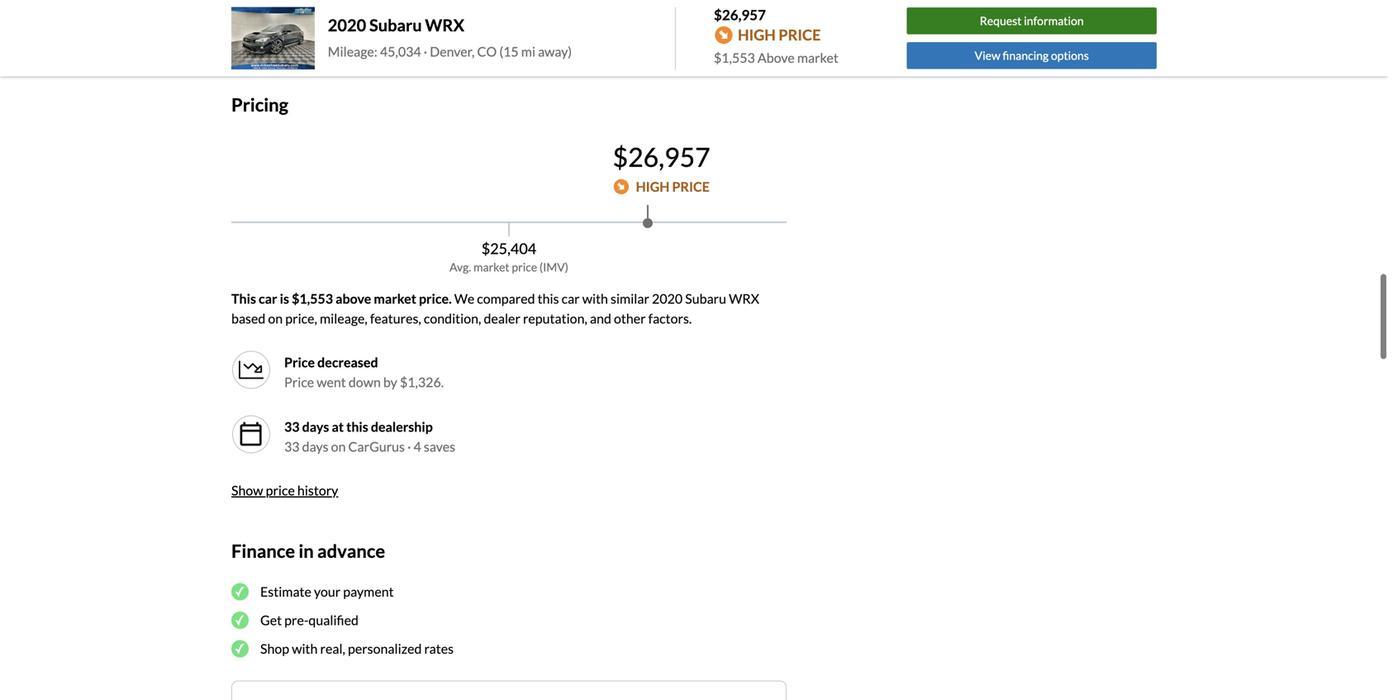 Task type: describe. For each thing, give the bounding box(es) containing it.
vehicle
[[417, 36, 458, 52]]

real,
[[320, 640, 345, 656]]

1 days from the top
[[302, 418, 329, 435]]

wrx inside 2020 subaru wrx mileage: 45,034 · denver, co (15 mi away)
[[425, 15, 465, 35]]

with inside we compared this car with similar 2020 subaru wrx based on price, mileage, features, condition, dealer reputation, and other factors.
[[582, 290, 608, 307]]

2 vertical spatial market
[[374, 290, 416, 307]]

45,034
[[380, 43, 421, 59]]

subaru inside 2020 subaru wrx mileage: 45,034 · denver, co (15 mi away)
[[369, 15, 422, 35]]

pricing
[[231, 94, 288, 115]]

we
[[454, 290, 475, 307]]

and
[[590, 310, 612, 326]]

wrx inside we compared this car with similar 2020 subaru wrx based on price, mileage, features, condition, dealer reputation, and other factors.
[[729, 290, 760, 307]]

dealership
[[371, 418, 433, 435]]

decreased
[[317, 354, 378, 370]]

0 horizontal spatial history
[[297, 482, 338, 498]]

down
[[349, 374, 381, 390]]

rates
[[424, 640, 454, 656]]

has
[[303, 3, 323, 19]]

1 price from the top
[[284, 354, 315, 370]]

show price history link
[[231, 482, 338, 498]]

above
[[758, 50, 795, 66]]

one
[[325, 3, 347, 19]]

$25,404
[[482, 239, 537, 257]]

view
[[975, 48, 1001, 62]]

reputation,
[[523, 310, 588, 326]]

price,
[[285, 310, 317, 326]]

request
[[980, 14, 1022, 28]]

$25,404 avg. market price (imv)
[[450, 239, 569, 274]]

cargurus
[[348, 438, 405, 454]]

history inside save 20% on the full autocheck vehicle history report link
[[460, 36, 501, 52]]

2020 inside we compared this car with similar 2020 subaru wrx based on price, mileage, features, condition, dealer reputation, and other factors.
[[652, 290, 683, 307]]

car inside we compared this car with similar 2020 subaru wrx based on price, mileage, features, condition, dealer reputation, and other factors.
[[562, 290, 580, 307]]

get
[[260, 612, 282, 628]]

other
[[614, 310, 646, 326]]

show price history
[[231, 482, 338, 498]]

2020 subaru wrx image
[[231, 7, 315, 70]]

market for $1,553
[[797, 50, 839, 66]]

based
[[231, 310, 266, 326]]

mileage,
[[320, 310, 368, 326]]

on inside we compared this car with similar 2020 subaru wrx based on price, mileage, features, condition, dealer reputation, and other factors.
[[268, 310, 283, 326]]

avg.
[[450, 260, 471, 274]]

previous
[[349, 3, 399, 19]]

this inside the 33 days at this dealership 33 days on cargurus · 4 saves
[[346, 418, 368, 435]]

autocheck
[[349, 36, 415, 52]]

dealer
[[484, 310, 521, 326]]

similar
[[611, 290, 650, 307]]

(15
[[499, 43, 519, 59]]

this car is $1,553 above market price.
[[231, 290, 452, 307]]

1 33 from the top
[[284, 418, 300, 435]]

financing
[[1003, 48, 1049, 62]]

show
[[231, 482, 263, 498]]

on inside the 33 days at this dealership 33 days on cargurus · 4 saves
[[331, 438, 346, 454]]

co
[[477, 43, 497, 59]]

finance
[[231, 540, 295, 561]]

1 car from the left
[[259, 290, 277, 307]]

0 vertical spatial $1,553
[[714, 50, 755, 66]]

condition,
[[424, 310, 481, 326]]

subaru inside we compared this car with similar 2020 subaru wrx based on price, mileage, features, condition, dealer reputation, and other factors.
[[685, 290, 726, 307]]

shop
[[260, 640, 289, 656]]

denver,
[[430, 43, 475, 59]]

request information
[[980, 14, 1084, 28]]

save 20% on the full autocheck vehicle history report
[[231, 36, 541, 52]]

$26,957 for high price
[[613, 141, 711, 173]]

market for $25,404
[[474, 260, 510, 274]]

estimate
[[260, 583, 311, 599]]

2 price from the top
[[284, 374, 314, 390]]

33 days at this dealership 33 days on cargurus · 4 saves
[[284, 418, 455, 454]]

this inside we compared this car with similar 2020 subaru wrx based on price, mileage, features, condition, dealer reputation, and other factors.
[[538, 290, 559, 307]]

features,
[[370, 310, 421, 326]]

compared
[[477, 290, 535, 307]]

· inside the 33 days at this dealership 33 days on cargurus · 4 saves
[[408, 438, 411, 454]]

price.
[[419, 290, 452, 307]]



Task type: locate. For each thing, give the bounding box(es) containing it.
pre-
[[284, 612, 309, 628]]

days left at
[[302, 418, 329, 435]]

$1,553 down high
[[714, 50, 755, 66]]

$26,957 for $1,553
[[714, 6, 766, 23]]

on down is
[[268, 310, 283, 326]]

subaru up factors.
[[685, 290, 726, 307]]

0 vertical spatial market
[[797, 50, 839, 66]]

1 horizontal spatial with
[[582, 290, 608, 307]]

your
[[314, 583, 341, 599]]

1 horizontal spatial 2020
[[652, 290, 683, 307]]

price decreased price went down by $1,326.
[[284, 354, 444, 390]]

days
[[302, 418, 329, 435], [302, 438, 329, 454]]

20%
[[261, 36, 287, 52]]

high
[[738, 26, 776, 44]]

get pre-qualified
[[260, 612, 359, 628]]

factors.
[[648, 310, 692, 326]]

0 vertical spatial price
[[284, 354, 315, 370]]

0 vertical spatial with
[[582, 290, 608, 307]]

owner.
[[402, 3, 441, 19]]

1 horizontal spatial ·
[[424, 43, 427, 59]]

advance
[[317, 540, 385, 561]]

days up show price history link
[[302, 438, 329, 454]]

personalized
[[348, 640, 422, 656]]

save 20% on the full autocheck vehicle history report link
[[231, 36, 560, 54]]

shop with real, personalized rates
[[260, 640, 454, 656]]

0 vertical spatial 33
[[284, 418, 300, 435]]

view financing options button
[[907, 42, 1157, 69]]

2 horizontal spatial on
[[331, 438, 346, 454]]

2 car from the left
[[562, 290, 580, 307]]

at
[[332, 418, 344, 435]]

0 horizontal spatial wrx
[[425, 15, 465, 35]]

0 vertical spatial this
[[538, 290, 559, 307]]

wrx
[[425, 15, 465, 35], [729, 290, 760, 307]]

market
[[797, 50, 839, 66], [474, 260, 510, 274], [374, 290, 416, 307]]

$1,553
[[714, 50, 755, 66], [292, 290, 333, 307]]

price left went
[[284, 374, 314, 390]]

1 vertical spatial on
[[268, 310, 283, 326]]

0 horizontal spatial this
[[346, 418, 368, 435]]

2 horizontal spatial price
[[672, 178, 710, 195]]

this up reputation,
[[538, 290, 559, 307]]

history left report on the top of the page
[[460, 36, 501, 52]]

1 vertical spatial price
[[284, 374, 314, 390]]

we compared this car with similar 2020 subaru wrx based on price, mileage, features, condition, dealer reputation, and other factors.
[[231, 290, 760, 326]]

(imv)
[[540, 260, 569, 274]]

0 vertical spatial ·
[[424, 43, 427, 59]]

2 vertical spatial price
[[266, 482, 295, 498]]

1 horizontal spatial on
[[289, 36, 304, 52]]

1 vertical spatial history
[[297, 482, 338, 498]]

on down at
[[331, 438, 346, 454]]

0 vertical spatial days
[[302, 418, 329, 435]]

0 vertical spatial 2020
[[328, 15, 366, 35]]

the
[[307, 36, 326, 52]]

1 horizontal spatial $26,957
[[714, 6, 766, 23]]

mileage:
[[328, 43, 378, 59]]

1 horizontal spatial this
[[538, 290, 559, 307]]

1 vertical spatial 33
[[284, 438, 300, 454]]

qualified
[[309, 612, 359, 628]]

this
[[231, 290, 256, 307]]

price down price,
[[284, 354, 315, 370]]

on
[[289, 36, 304, 52], [268, 310, 283, 326], [331, 438, 346, 454]]

0 horizontal spatial on
[[268, 310, 283, 326]]

mi
[[521, 43, 536, 59]]

1 horizontal spatial subaru
[[685, 290, 726, 307]]

price decreased image
[[231, 350, 271, 390], [238, 357, 264, 383]]

market down price
[[797, 50, 839, 66]]

0 vertical spatial on
[[289, 36, 304, 52]]

0 vertical spatial subaru
[[369, 15, 422, 35]]

went
[[317, 374, 346, 390]]

view financing options
[[975, 48, 1089, 62]]

by
[[383, 374, 397, 390]]

1 horizontal spatial car
[[562, 290, 580, 307]]

· inside 2020 subaru wrx mileage: 45,034 · denver, co (15 mi away)
[[424, 43, 427, 59]]

save
[[231, 36, 258, 52]]

1 vertical spatial days
[[302, 438, 329, 454]]

request information button
[[907, 8, 1157, 34]]

price
[[672, 178, 710, 195], [512, 260, 537, 274], [266, 482, 295, 498]]

price
[[779, 26, 821, 44]]

1 vertical spatial subaru
[[685, 290, 726, 307]]

price inside $25,404 avg. market price (imv)
[[512, 260, 537, 274]]

subaru up save 20% on the full autocheck vehicle history report link
[[369, 15, 422, 35]]

vehicle
[[258, 3, 300, 19]]

with
[[582, 290, 608, 307], [292, 640, 318, 656]]

$1,326.
[[400, 374, 444, 390]]

estimate your payment
[[260, 583, 394, 599]]

$26,957
[[714, 6, 766, 23], [613, 141, 711, 173]]

price
[[284, 354, 315, 370], [284, 374, 314, 390]]

2020 inside 2020 subaru wrx mileage: 45,034 · denver, co (15 mi away)
[[328, 15, 366, 35]]

$1,553 up price,
[[292, 290, 333, 307]]

high
[[636, 178, 670, 195]]

0 vertical spatial $26,957
[[714, 6, 766, 23]]

33 left at
[[284, 418, 300, 435]]

away)
[[538, 43, 572, 59]]

2 33 from the top
[[284, 438, 300, 454]]

subaru
[[369, 15, 422, 35], [685, 290, 726, 307]]

0 horizontal spatial with
[[292, 640, 318, 656]]

payment
[[343, 583, 394, 599]]

2 vertical spatial on
[[331, 438, 346, 454]]

1 vertical spatial ·
[[408, 438, 411, 454]]

1 horizontal spatial history
[[460, 36, 501, 52]]

high price image
[[614, 179, 629, 195]]

market down $25,404
[[474, 260, 510, 274]]

is
[[280, 290, 289, 307]]

price for high price
[[672, 178, 710, 195]]

car left is
[[259, 290, 277, 307]]

0 horizontal spatial $26,957
[[613, 141, 711, 173]]

with left real, on the left of the page
[[292, 640, 318, 656]]

information
[[1024, 14, 1084, 28]]

above
[[336, 290, 371, 307]]

2 days from the top
[[302, 438, 329, 454]]

1 vertical spatial $26,957
[[613, 141, 711, 173]]

1 horizontal spatial market
[[474, 260, 510, 274]]

car up reputation,
[[562, 290, 580, 307]]

this
[[538, 290, 559, 307], [346, 418, 368, 435]]

0 horizontal spatial $1,553
[[292, 290, 333, 307]]

on left the
[[289, 36, 304, 52]]

market inside $25,404 avg. market price (imv)
[[474, 260, 510, 274]]

history
[[460, 36, 501, 52], [297, 482, 338, 498]]

· left the 4
[[408, 438, 411, 454]]

1 vertical spatial 2020
[[652, 290, 683, 307]]

33
[[284, 418, 300, 435], [284, 438, 300, 454]]

1 horizontal spatial $1,553
[[714, 50, 755, 66]]

0 horizontal spatial ·
[[408, 438, 411, 454]]

0 horizontal spatial subaru
[[369, 15, 422, 35]]

2 horizontal spatial market
[[797, 50, 839, 66]]

2020 up factors.
[[652, 290, 683, 307]]

0 vertical spatial wrx
[[425, 15, 465, 35]]

0 horizontal spatial price
[[266, 482, 295, 498]]

4
[[414, 438, 421, 454]]

options
[[1051, 48, 1089, 62]]

0 horizontal spatial 2020
[[328, 15, 366, 35]]

price right high
[[672, 178, 710, 195]]

1 vertical spatial market
[[474, 260, 510, 274]]

· right 45,034
[[424, 43, 427, 59]]

vehicle has one previous owner.
[[258, 3, 441, 19]]

in
[[299, 540, 314, 561]]

price down $25,404
[[512, 260, 537, 274]]

this right at
[[346, 418, 368, 435]]

0 horizontal spatial market
[[374, 290, 416, 307]]

0 vertical spatial history
[[460, 36, 501, 52]]

33 up show price history link
[[284, 438, 300, 454]]

33 days at this dealership image
[[231, 414, 271, 454], [238, 421, 264, 447]]

1 horizontal spatial price
[[512, 260, 537, 274]]

1 horizontal spatial wrx
[[729, 290, 760, 307]]

full
[[328, 36, 347, 52]]

2020
[[328, 15, 366, 35], [652, 290, 683, 307]]

market up features,
[[374, 290, 416, 307]]

high price
[[738, 26, 821, 44]]

2020 up the full
[[328, 15, 366, 35]]

0 horizontal spatial car
[[259, 290, 277, 307]]

saves
[[424, 438, 455, 454]]

price right show
[[266, 482, 295, 498]]

$1,553 above market
[[714, 50, 839, 66]]

1 vertical spatial price
[[512, 260, 537, 274]]

save 20% on the full autocheck vehicle history report image
[[544, 38, 560, 54]]

with up "and"
[[582, 290, 608, 307]]

1 vertical spatial this
[[346, 418, 368, 435]]

0 vertical spatial price
[[672, 178, 710, 195]]

1 vertical spatial with
[[292, 640, 318, 656]]

finance in advance
[[231, 540, 385, 561]]

1 vertical spatial $1,553
[[292, 290, 333, 307]]

1 vertical spatial wrx
[[729, 290, 760, 307]]

car
[[259, 290, 277, 307], [562, 290, 580, 307]]

history up finance in advance on the bottom
[[297, 482, 338, 498]]

report
[[504, 36, 541, 52]]

2020 subaru wrx mileage: 45,034 · denver, co (15 mi away)
[[328, 15, 572, 59]]

price for show price history
[[266, 482, 295, 498]]

high price
[[636, 178, 710, 195]]



Task type: vqa. For each thing, say whether or not it's contained in the screenshot.
Trade-
no



